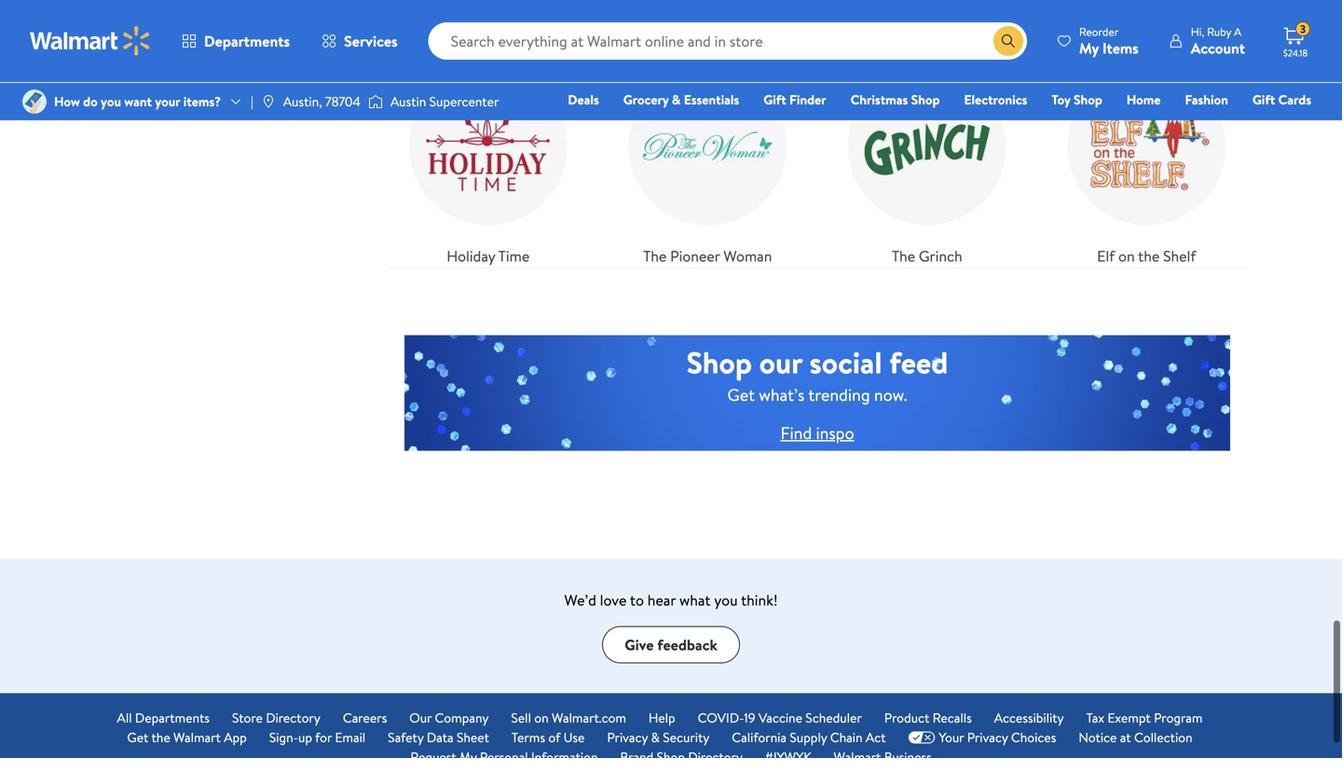 Task type: locate. For each thing, give the bounding box(es) containing it.
sign-up for email
[[269, 728, 366, 746]]

0 horizontal spatial the
[[644, 246, 667, 266]]

scheduler
[[806, 709, 862, 727]]

walmart+ link
[[1248, 116, 1320, 136]]

home
[[1127, 90, 1161, 109]]

privacy & security link
[[607, 728, 710, 747]]

1 vertical spatial you
[[715, 590, 738, 610]]

collection
[[1135, 728, 1193, 746]]

use
[[564, 728, 585, 746]]

hear
[[648, 590, 676, 610]]

1 vertical spatial on
[[534, 709, 549, 727]]

0 horizontal spatial the
[[152, 728, 170, 746]]

0 vertical spatial get
[[728, 383, 755, 407]]

departments inside departments popup button
[[204, 31, 290, 51]]

& down help link on the bottom of page
[[651, 728, 660, 746]]

the inside tax exempt program get the walmart app
[[152, 728, 170, 746]]

get down all at the left of the page
[[127, 728, 149, 746]]

your
[[939, 728, 964, 746]]

1 vertical spatial &
[[651, 728, 660, 746]]

security
[[663, 728, 710, 746]]

shop our social feed. if you walmart, you know what's hot. get what's trending now. image
[[405, 313, 1231, 473]]

deals
[[568, 90, 599, 109]]

careers
[[343, 709, 387, 727]]

get
[[728, 383, 755, 407], [127, 728, 149, 746]]

shop right christmas
[[912, 90, 940, 109]]

debit
[[1200, 117, 1232, 135]]

on right sell
[[534, 709, 549, 727]]

1 horizontal spatial the
[[892, 246, 916, 266]]

on for walmart.com
[[534, 709, 549, 727]]

terms of use link
[[512, 728, 585, 747]]

2 horizontal spatial shop
[[1074, 90, 1103, 109]]

special
[[390, 8, 447, 34]]

0 horizontal spatial privacy
[[607, 728, 648, 746]]

list
[[379, 33, 1257, 267]]

the down all departments "link"
[[152, 728, 170, 746]]

covid-19 vaccine scheduler link
[[698, 708, 862, 728]]

1 horizontal spatial gift
[[1253, 90, 1276, 109]]

1 horizontal spatial privacy
[[968, 728, 1008, 746]]

get inside 'shop our social feed get what's trending now.'
[[728, 383, 755, 407]]

sign-
[[269, 728, 298, 746]]

one
[[1169, 117, 1197, 135]]

Search search field
[[429, 22, 1027, 60]]

give feedback
[[625, 634, 718, 655]]

elf on the shelf link
[[1049, 48, 1246, 267]]

accessibility
[[995, 709, 1064, 727]]

we'd love to hear what you think!
[[565, 590, 778, 610]]

the for the grinch
[[892, 246, 916, 266]]

walmart+
[[1256, 117, 1312, 135]]

the left shelf
[[1139, 246, 1160, 266]]

gift inside "gift cards registry"
[[1253, 90, 1276, 109]]

recalls
[[933, 709, 972, 727]]

feed
[[890, 342, 949, 383]]

austin supercenter
[[391, 92, 499, 110]]

departments
[[204, 31, 290, 51], [135, 709, 210, 727]]

get left the what's
[[728, 383, 755, 407]]

departments up |
[[204, 31, 290, 51]]

california supply chain act
[[732, 728, 886, 746]]

the left "grinch"
[[892, 246, 916, 266]]

on right elf
[[1119, 246, 1135, 266]]

you right what
[[715, 590, 738, 610]]

19
[[744, 709, 756, 727]]

0 horizontal spatial gift
[[764, 90, 787, 109]]

0 vertical spatial on
[[1119, 246, 1135, 266]]

electronics
[[964, 90, 1028, 109]]

elf
[[1098, 246, 1115, 266]]

1 horizontal spatial on
[[1119, 246, 1135, 266]]

0 vertical spatial the
[[1139, 246, 1160, 266]]

 image right |
[[261, 94, 276, 109]]

1 vertical spatial departments
[[135, 709, 210, 727]]

1 horizontal spatial &
[[672, 90, 681, 109]]

find inspo link
[[781, 422, 855, 445]]

you
[[101, 92, 121, 110], [715, 590, 738, 610]]

walmart image
[[30, 26, 151, 56]]

& right grocery
[[672, 90, 681, 109]]

registry
[[1097, 117, 1145, 135]]

the grinch
[[892, 246, 963, 266]]

the left pioneer
[[644, 246, 667, 266]]

you right do
[[101, 92, 121, 110]]

accessibility link
[[995, 708, 1064, 728]]

we'd
[[565, 590, 597, 610]]

careers link
[[343, 708, 387, 728]]

1 horizontal spatial you
[[715, 590, 738, 610]]

elf on the shelf
[[1098, 246, 1197, 266]]

1 vertical spatial the
[[152, 728, 170, 746]]

california
[[732, 728, 787, 746]]

gift finder
[[764, 90, 827, 109]]

gift
[[764, 90, 787, 109], [1253, 90, 1276, 109]]

tax exempt program link
[[1087, 708, 1203, 728]]

1 vertical spatial get
[[127, 728, 149, 746]]

safety data sheet
[[388, 728, 489, 746]]

now.
[[875, 383, 908, 407]]

1 horizontal spatial get
[[728, 383, 755, 407]]

gift left finder
[[764, 90, 787, 109]]

help
[[649, 709, 676, 727]]

at
[[1120, 728, 1132, 746]]

reorder my items
[[1080, 24, 1139, 58]]

0 vertical spatial departments
[[204, 31, 290, 51]]

reorder
[[1080, 24, 1119, 40]]

do
[[83, 92, 98, 110]]

78704
[[325, 92, 361, 110]]

notice at collection link
[[1079, 728, 1193, 747]]

services
[[344, 31, 398, 51]]

 image right 78704
[[368, 92, 383, 111]]

tax
[[1087, 709, 1105, 727]]

app
[[224, 728, 247, 746]]

0 vertical spatial you
[[101, 92, 121, 110]]

gift left cards
[[1253, 90, 1276, 109]]

1 gift from the left
[[764, 90, 787, 109]]

your privacy choices link
[[909, 728, 1057, 747]]

1 horizontal spatial  image
[[368, 92, 383, 111]]

the pioneer woman link
[[609, 48, 807, 267]]

shop left the our
[[687, 342, 752, 383]]

& for grocery
[[672, 90, 681, 109]]

0 horizontal spatial get
[[127, 728, 149, 746]]

want
[[124, 92, 152, 110]]

shop
[[912, 90, 940, 109], [1074, 90, 1103, 109], [687, 342, 752, 383]]

shop for toy shop
[[1074, 90, 1103, 109]]

a
[[1235, 24, 1242, 40]]

terms of use
[[512, 728, 585, 746]]

 image
[[22, 90, 47, 114]]

departments up get the walmart app link
[[135, 709, 210, 727]]

austin, 78704
[[283, 92, 361, 110]]

privacy & security
[[607, 728, 710, 746]]

 image for austin, 78704
[[261, 94, 276, 109]]

1 the from the left
[[644, 246, 667, 266]]

0 horizontal spatial you
[[101, 92, 121, 110]]

0 horizontal spatial  image
[[261, 94, 276, 109]]

2 gift from the left
[[1253, 90, 1276, 109]]

fashion link
[[1177, 90, 1237, 110]]

what's
[[759, 383, 805, 407]]

gift for finder
[[764, 90, 787, 109]]

0 horizontal spatial &
[[651, 728, 660, 746]]

chain
[[831, 728, 863, 746]]

directory
[[266, 709, 321, 727]]

supply
[[790, 728, 827, 746]]

0 horizontal spatial on
[[534, 709, 549, 727]]

trending
[[809, 383, 870, 407]]

grocery & essentials link
[[615, 90, 748, 110]]

on
[[1119, 246, 1135, 266], [534, 709, 549, 727]]

our
[[760, 342, 803, 383]]

0 horizontal spatial shop
[[687, 342, 752, 383]]

2 the from the left
[[892, 246, 916, 266]]

 image
[[368, 92, 383, 111], [261, 94, 276, 109]]

shop right toy
[[1074, 90, 1103, 109]]

0 vertical spatial &
[[672, 90, 681, 109]]

feedback
[[658, 634, 718, 655]]

1 horizontal spatial shop
[[912, 90, 940, 109]]



Task type: vqa. For each thing, say whether or not it's contained in the screenshot.
Help
yes



Task type: describe. For each thing, give the bounding box(es) containing it.
toy
[[1052, 90, 1071, 109]]

on for the
[[1119, 246, 1135, 266]]

the for the pioneer woman
[[644, 246, 667, 266]]

toy shop link
[[1044, 90, 1111, 110]]

what
[[680, 590, 711, 610]]

electronics link
[[956, 90, 1036, 110]]

ruby
[[1208, 24, 1232, 40]]

departments button
[[166, 19, 306, 63]]

up
[[298, 728, 312, 746]]

supercenter
[[429, 92, 499, 110]]

hi,
[[1191, 24, 1205, 40]]

product recalls link
[[885, 708, 972, 728]]

deals link
[[560, 90, 608, 110]]

special collections
[[390, 8, 539, 34]]

holiday time link
[[390, 48, 587, 267]]

walmart
[[173, 728, 221, 746]]

holiday time
[[447, 246, 530, 266]]

covid-19 vaccine scheduler
[[698, 709, 862, 727]]

sheet
[[457, 728, 489, 746]]

notice at collection
[[1079, 728, 1193, 746]]

& for privacy
[[651, 728, 660, 746]]

covid-
[[698, 709, 744, 727]]

cards
[[1279, 90, 1312, 109]]

all
[[117, 709, 132, 727]]

christmas shop
[[851, 90, 940, 109]]

data
[[427, 728, 454, 746]]

christmas shop link
[[843, 90, 949, 110]]

get the walmart app link
[[127, 728, 247, 747]]

store directory link
[[232, 708, 321, 728]]

2 privacy from the left
[[968, 728, 1008, 746]]

our company link
[[410, 708, 489, 728]]

email
[[335, 728, 366, 746]]

Walmart Site-Wide search field
[[429, 22, 1027, 60]]

1 privacy from the left
[[607, 728, 648, 746]]

shop for christmas shop
[[912, 90, 940, 109]]

how do you want your items?
[[54, 92, 221, 110]]

austin,
[[283, 92, 322, 110]]

essentials
[[684, 90, 740, 109]]

act
[[866, 728, 886, 746]]

product recalls
[[885, 709, 972, 727]]

1 horizontal spatial the
[[1139, 246, 1160, 266]]

inspo
[[816, 422, 855, 445]]

shop our social feed get what's trending now.
[[687, 342, 949, 407]]

love
[[600, 590, 627, 610]]

my
[[1080, 38, 1099, 58]]

give feedback button
[[603, 626, 740, 663]]

grocery & essentials
[[624, 90, 740, 109]]

fashion
[[1186, 90, 1229, 109]]

store
[[232, 709, 263, 727]]

christmas
[[851, 90, 908, 109]]

shop inside 'shop our social feed get what's trending now.'
[[687, 342, 752, 383]]

|
[[251, 92, 253, 110]]

services button
[[306, 19, 414, 63]]

the grinch link
[[829, 48, 1026, 267]]

get inside tax exempt program get the walmart app
[[127, 728, 149, 746]]

program
[[1154, 709, 1203, 727]]

austin
[[391, 92, 426, 110]]

gift for cards
[[1253, 90, 1276, 109]]

store directory
[[232, 709, 321, 727]]

items
[[1103, 38, 1139, 58]]

list containing holiday time
[[379, 33, 1257, 267]]

departments inside all departments "link"
[[135, 709, 210, 727]]

for
[[315, 728, 332, 746]]

grocery
[[624, 90, 669, 109]]

grinch
[[919, 246, 963, 266]]

items?
[[183, 92, 221, 110]]

sell
[[511, 709, 531, 727]]

gift cards link
[[1245, 90, 1320, 110]]

terms
[[512, 728, 545, 746]]

woman
[[724, 246, 772, 266]]

collections
[[452, 8, 539, 34]]

 image for austin supercenter
[[368, 92, 383, 111]]

one debit link
[[1161, 116, 1240, 136]]

help link
[[649, 708, 676, 728]]

to
[[630, 590, 644, 610]]

search icon image
[[1001, 34, 1016, 48]]

registry link
[[1089, 116, 1153, 136]]

hi, ruby a account
[[1191, 24, 1246, 58]]

product
[[885, 709, 930, 727]]

privacy choices icon image
[[909, 731, 936, 744]]

shelf
[[1164, 246, 1197, 266]]

california supply chain act link
[[732, 728, 886, 747]]

time
[[499, 246, 530, 266]]

notice
[[1079, 728, 1117, 746]]

sign-up for email link
[[269, 728, 366, 747]]

all departments link
[[117, 708, 210, 728]]

gift cards registry
[[1097, 90, 1312, 135]]



